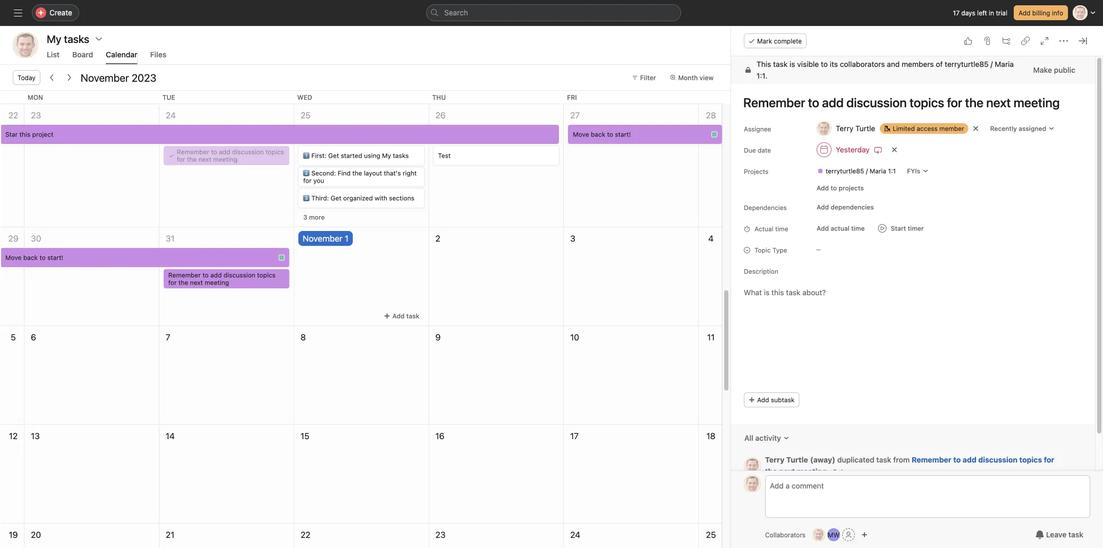 Task type: vqa. For each thing, say whether or not it's contained in the screenshot.


Task type: locate. For each thing, give the bounding box(es) containing it.
0 horizontal spatial turtle
[[786, 456, 808, 464]]

get right third:
[[331, 194, 341, 202]]

terryturtle85 up add to projects button
[[826, 167, 864, 175]]

full screen image
[[1040, 37, 1049, 45]]

1 horizontal spatial start!
[[615, 131, 631, 138]]

1 horizontal spatial november
[[303, 234, 342, 244]]

0 vertical spatial topics
[[266, 148, 284, 156]]

0 horizontal spatial 5
[[11, 332, 16, 342]]

1 vertical spatial november
[[303, 234, 342, 244]]

turtle
[[855, 124, 875, 133], [786, 456, 808, 464]]

type
[[773, 247, 787, 254]]

move back to start! down 27
[[573, 131, 631, 138]]

get
[[328, 152, 339, 159], [331, 194, 341, 202]]

17
[[953, 9, 960, 16], [570, 431, 579, 441]]

add billing info
[[1019, 9, 1063, 16]]

1 vertical spatial 17
[[570, 431, 579, 441]]

0 vertical spatial terryturtle85
[[945, 60, 989, 69]]

add for add to projects
[[817, 184, 829, 192]]

add dependencies
[[817, 204, 874, 211]]

29
[[8, 234, 18, 244]]

0 horizontal spatial terry
[[765, 456, 784, 464]]

days left left
[[961, 9, 975, 16]]

0 vertical spatial 23
[[31, 110, 41, 120]]

1 vertical spatial 25
[[706, 530, 716, 540]]

15
[[301, 431, 309, 441]]

2 vertical spatial remember
[[912, 456, 951, 464]]

1 horizontal spatial move back to start!
[[573, 131, 631, 138]]

november for november 2023
[[81, 71, 129, 84]]

move back to start! down '30'
[[5, 254, 63, 261]]

1 vertical spatial move back to start!
[[5, 254, 63, 261]]

0 vertical spatial 17
[[953, 9, 960, 16]]

2 vertical spatial next
[[779, 467, 795, 476]]

turtle left (away)
[[786, 456, 808, 464]]

the
[[187, 156, 197, 163], [352, 169, 362, 177], [178, 279, 188, 286], [765, 467, 777, 476]]

1 vertical spatial 3
[[570, 234, 575, 244]]

1:1
[[888, 167, 896, 175]]

1 vertical spatial add
[[210, 272, 222, 279]]

make public
[[1033, 66, 1075, 74]]

terry
[[836, 124, 853, 133], [765, 456, 784, 464]]

november for november 1
[[303, 234, 342, 244]]

— button
[[812, 242, 876, 257]]

clear due date image
[[891, 147, 898, 153]]

add task button
[[379, 309, 424, 324]]

month view
[[678, 74, 714, 81]]

terryturtle85 down 0 likes. click to like this task image
[[945, 60, 989, 69]]

discussion inside dialog
[[978, 456, 1018, 464]]

november down more
[[303, 234, 342, 244]]

1 horizontal spatial move
[[573, 131, 589, 138]]

actual
[[831, 225, 850, 232]]

topics
[[266, 148, 284, 156], [257, 272, 276, 279], [1019, 456, 1042, 464]]

move down 27
[[573, 131, 589, 138]]

5 inside the · 5 days ago
[[833, 468, 837, 476]]

0 vertical spatial maria
[[995, 60, 1014, 69]]

2 vertical spatial meeting
[[797, 467, 827, 476]]

task
[[773, 60, 788, 69], [406, 312, 419, 320], [876, 456, 891, 464], [1068, 531, 1083, 539]]

add for add actual time
[[817, 225, 829, 232]]

16
[[435, 431, 444, 441]]

1 vertical spatial 22
[[301, 530, 310, 540]]

show options image
[[95, 35, 103, 43]]

0 horizontal spatial time
[[775, 225, 788, 233]]

topics inside dialog
[[1019, 456, 1042, 464]]

5 left 6 on the bottom of page
[[11, 332, 16, 342]]

days left ago
[[839, 468, 853, 476]]

1 horizontal spatial terryturtle85
[[945, 60, 989, 69]]

1 horizontal spatial turtle
[[855, 124, 875, 133]]

0 horizontal spatial 17
[[570, 431, 579, 441]]

0 vertical spatial get
[[328, 152, 339, 159]]

(away)
[[810, 456, 835, 464]]

add inside dropdown button
[[817, 225, 829, 232]]

access
[[917, 125, 938, 132]]

turtle for terry turtle
[[855, 124, 875, 133]]

add to projects
[[817, 184, 864, 192]]

1 horizontal spatial 17
[[953, 9, 960, 16]]

star this project
[[5, 131, 53, 138]]

test
[[438, 152, 451, 159]]

maria down add subtask image
[[995, 60, 1014, 69]]

0 vertical spatial move
[[573, 131, 589, 138]]

0 vertical spatial 3
[[303, 214, 307, 221]]

0 horizontal spatial terryturtle85
[[826, 167, 864, 175]]

days
[[961, 9, 975, 16], [839, 468, 853, 476]]

all
[[744, 434, 753, 443]]

layout
[[364, 169, 382, 177]]

main content
[[731, 56, 1095, 509]]

1 horizontal spatial 24
[[570, 530, 580, 540]]

get right 'first:' in the left top of the page
[[328, 152, 339, 159]]

0 vertical spatial terry
[[836, 124, 853, 133]]

that's
[[384, 169, 401, 177]]

move for 27
[[573, 131, 589, 138]]

november down calendar link
[[81, 71, 129, 84]]

0 horizontal spatial 22
[[8, 110, 18, 120]]

close details image
[[1079, 37, 1087, 45]]

19
[[9, 530, 18, 540]]

create
[[49, 8, 72, 17]]

0 horizontal spatial maria
[[870, 167, 886, 175]]

4
[[708, 234, 714, 244]]

0 vertical spatial november
[[81, 71, 129, 84]]

time
[[851, 225, 865, 232], [775, 225, 788, 233]]

move back to start! for 30
[[5, 254, 63, 261]]

0 horizontal spatial 23
[[31, 110, 41, 120]]

1 vertical spatial terry
[[765, 456, 784, 464]]

trial
[[996, 9, 1007, 16]]

1 horizontal spatial back
[[591, 131, 605, 138]]

of
[[936, 60, 943, 69]]

0 vertical spatial move back to start!
[[573, 131, 631, 138]]

5
[[11, 332, 16, 342], [833, 468, 837, 476]]

0 vertical spatial add
[[219, 148, 230, 156]]

topic type
[[755, 247, 787, 254]]

1 vertical spatial start!
[[47, 254, 63, 261]]

/ left the 1:1
[[866, 167, 868, 175]]

1 vertical spatial maria
[[870, 167, 886, 175]]

topic
[[755, 247, 771, 254]]

3 inside button
[[303, 214, 307, 221]]

maria
[[995, 60, 1014, 69], [870, 167, 886, 175]]

move back to start!
[[573, 131, 631, 138], [5, 254, 63, 261]]

1 horizontal spatial 3
[[570, 234, 575, 244]]

terry inside terry turtle dropdown button
[[836, 124, 853, 133]]

month
[[678, 74, 698, 81]]

1 vertical spatial next
[[190, 279, 203, 286]]

0 horizontal spatial 24
[[166, 110, 176, 120]]

complete
[[774, 37, 802, 45]]

is
[[790, 60, 795, 69]]

terry up 'yesterday' "dropdown button"
[[836, 124, 853, 133]]

1 vertical spatial move
[[5, 254, 22, 261]]

add inside 'button'
[[817, 204, 829, 211]]

add actual time button
[[812, 221, 870, 236]]

make
[[1033, 66, 1052, 74]]

3 for 3
[[570, 234, 575, 244]]

0 horizontal spatial 3
[[303, 214, 307, 221]]

more
[[309, 214, 325, 221]]

1 horizontal spatial 25
[[706, 530, 716, 540]]

move back to start! for 27
[[573, 131, 631, 138]]

1 vertical spatial get
[[331, 194, 341, 202]]

add inside dialog
[[963, 456, 976, 464]]

search list box
[[426, 4, 681, 21]]

0 vertical spatial back
[[591, 131, 605, 138]]

0 vertical spatial discussion
[[232, 148, 264, 156]]

limited access member
[[893, 125, 964, 132]]

terry down activity
[[765, 456, 784, 464]]

task inside this task is visible to its collaborators and members of terryturtle85 / maria 1:1.
[[773, 60, 788, 69]]

add subtask
[[757, 396, 795, 404]]

1 vertical spatial remember to add discussion topics for the next meeting
[[168, 272, 276, 286]]

actual
[[755, 225, 773, 233]]

1 vertical spatial 24
[[570, 530, 580, 540]]

1 vertical spatial 5
[[833, 468, 837, 476]]

1 horizontal spatial time
[[851, 225, 865, 232]]

20
[[31, 530, 41, 540]]

1 horizontal spatial 23
[[435, 530, 446, 540]]

start!
[[615, 131, 631, 138], [47, 254, 63, 261]]

meeting
[[213, 156, 238, 163], [205, 279, 229, 286], [797, 467, 827, 476]]

25
[[301, 110, 311, 120], [706, 530, 716, 540]]

leave task button
[[1029, 525, 1090, 545]]

5 right ·
[[833, 468, 837, 476]]

1 vertical spatial turtle
[[786, 456, 808, 464]]

next
[[198, 156, 211, 163], [190, 279, 203, 286], [779, 467, 795, 476]]

move for 30
[[5, 254, 22, 261]]

1 horizontal spatial terry
[[836, 124, 853, 133]]

1 vertical spatial back
[[23, 254, 38, 261]]

and
[[887, 60, 900, 69]]

1 horizontal spatial maria
[[995, 60, 1014, 69]]

make public button
[[1026, 61, 1082, 80]]

move down 29
[[5, 254, 22, 261]]

remove assignee image
[[973, 125, 979, 132]]

terry for terry turtle
[[836, 124, 853, 133]]

0 vertical spatial /
[[991, 60, 993, 69]]

add
[[1019, 9, 1031, 16], [817, 184, 829, 192], [817, 204, 829, 211], [817, 225, 829, 232], [392, 312, 405, 320], [757, 396, 769, 404]]

terry turtle button
[[812, 119, 880, 138]]

1 vertical spatial discussion
[[224, 272, 255, 279]]

0 vertical spatial start!
[[615, 131, 631, 138]]

0 horizontal spatial start!
[[47, 254, 63, 261]]

1 horizontal spatial /
[[991, 60, 993, 69]]

1 vertical spatial days
[[839, 468, 853, 476]]

yesterday
[[836, 145, 870, 154]]

add billing info button
[[1014, 5, 1068, 20]]

0 vertical spatial 25
[[301, 110, 311, 120]]

mw
[[828, 531, 840, 539]]

0 vertical spatial turtle
[[855, 124, 875, 133]]

mw button
[[827, 529, 840, 541]]

2 vertical spatial topics
[[1019, 456, 1042, 464]]

add for add dependencies
[[817, 204, 829, 211]]

0 vertical spatial days
[[961, 9, 975, 16]]

0 likes. click to like this task image
[[964, 37, 972, 45]]

2 vertical spatial remember to add discussion topics for the next meeting
[[765, 456, 1054, 476]]

2 vertical spatial discussion
[[978, 456, 1018, 464]]

to
[[821, 60, 828, 69], [607, 131, 613, 138], [211, 148, 217, 156], [831, 184, 837, 192], [40, 254, 46, 261], [203, 272, 209, 279], [953, 456, 961, 464]]

november 1
[[303, 234, 349, 244]]

0 horizontal spatial move back to start!
[[5, 254, 63, 261]]

main content containing this task is visible to its collaborators and members of terryturtle85 / maria 1:1.
[[731, 56, 1095, 509]]

add subtask image
[[1002, 37, 1011, 45]]

next inside main content
[[779, 467, 795, 476]]

collaborators
[[765, 531, 806, 539]]

18
[[706, 431, 715, 441]]

27
[[570, 110, 580, 120]]

0 horizontal spatial 25
[[301, 110, 311, 120]]

0 horizontal spatial back
[[23, 254, 38, 261]]

1 horizontal spatial 5
[[833, 468, 837, 476]]

1 vertical spatial /
[[866, 167, 868, 175]]

turtle up yesterday
[[855, 124, 875, 133]]

0 horizontal spatial move
[[5, 254, 22, 261]]

tt
[[20, 40, 31, 50], [748, 462, 756, 470], [748, 480, 756, 488], [815, 531, 823, 539]]

0 horizontal spatial days
[[839, 468, 853, 476]]

remember
[[177, 148, 209, 156], [168, 272, 201, 279], [912, 456, 951, 464]]

task for add
[[406, 312, 419, 320]]

3 for 3 more
[[303, 214, 307, 221]]

wed
[[297, 94, 312, 101]]

maria left the 1:1
[[870, 167, 886, 175]]

/ down attachments: add a file to this task, remember to add discussion topics for the next meeting icon
[[991, 60, 993, 69]]

terry for terry turtle (away)
[[765, 456, 784, 464]]

start timer button
[[874, 221, 928, 236]]

2 vertical spatial add
[[963, 456, 976, 464]]

remember to add discussion topics for the next meeting inside 'remember to add discussion topics for the next meeting' dialog
[[765, 456, 1054, 476]]

star
[[5, 131, 18, 138]]

add to projects button
[[812, 181, 869, 196]]

terry turtle (away)
[[765, 456, 835, 464]]

turtle inside dropdown button
[[855, 124, 875, 133]]

dependencies
[[744, 204, 787, 211]]

0 vertical spatial 5
[[11, 332, 16, 342]]

fri
[[567, 94, 577, 101]]

0 horizontal spatial november
[[81, 71, 129, 84]]

terryturtle85
[[945, 60, 989, 69], [826, 167, 864, 175]]

the inside 2️⃣ second: find the layout that's right for you
[[352, 169, 362, 177]]

discussion
[[232, 148, 264, 156], [224, 272, 255, 279], [978, 456, 1018, 464]]

repeats image
[[874, 146, 882, 154]]

1 vertical spatial terryturtle85
[[826, 167, 864, 175]]

sections
[[389, 194, 414, 202]]

0 vertical spatial 24
[[166, 110, 176, 120]]



Task type: describe. For each thing, give the bounding box(es) containing it.
fyis
[[907, 167, 920, 175]]

start! for 30
[[47, 254, 63, 261]]

terryturtle85 / maria 1:1
[[826, 167, 896, 175]]

member
[[939, 125, 964, 132]]

this
[[757, 60, 771, 69]]

maria inside terryturtle85 / maria 1:1 link
[[870, 167, 886, 175]]

date
[[758, 147, 771, 154]]

add for add billing info
[[1019, 9, 1031, 16]]

previous month image
[[48, 73, 56, 82]]

mark complete button
[[744, 33, 807, 48]]

—
[[816, 247, 821, 253]]

3️⃣ third: get organized with sections
[[303, 194, 414, 202]]

2
[[435, 234, 440, 244]]

task for duplicated
[[876, 456, 891, 464]]

to inside this task is visible to its collaborators and members of terryturtle85 / maria 1:1.
[[821, 60, 828, 69]]

meeting inside dialog
[[797, 467, 827, 476]]

tue
[[162, 94, 175, 101]]

assigned
[[1019, 125, 1046, 132]]

1 horizontal spatial 22
[[301, 530, 310, 540]]

add for add task
[[392, 312, 405, 320]]

0 vertical spatial remember to add discussion topics for the next meeting
[[177, 148, 284, 163]]

mark complete
[[757, 37, 802, 45]]

start timer
[[891, 225, 924, 232]]

duplicated task from
[[837, 456, 912, 464]]

more actions for this task image
[[1059, 37, 1068, 45]]

recently assigned
[[990, 125, 1046, 132]]

copy task link image
[[1021, 37, 1030, 45]]

all activity button
[[738, 429, 796, 448]]

0 horizontal spatial /
[[866, 167, 868, 175]]

add or remove collaborators image
[[861, 532, 868, 538]]

1️⃣
[[303, 152, 310, 159]]

find
[[338, 169, 351, 177]]

3 more button
[[298, 210, 330, 225]]

back for 27
[[591, 131, 605, 138]]

11
[[707, 332, 715, 342]]

1 vertical spatial remember
[[168, 272, 201, 279]]

0 vertical spatial 22
[[8, 110, 18, 120]]

board
[[72, 50, 93, 59]]

recently
[[990, 125, 1017, 132]]

fyis button
[[902, 164, 934, 179]]

projects
[[839, 184, 864, 192]]

collaborators
[[840, 60, 885, 69]]

terry turtle link
[[765, 456, 808, 464]]

search button
[[426, 4, 681, 21]]

list
[[47, 50, 60, 59]]

17 for 17
[[570, 431, 579, 441]]

this task is visible to its collaborators and members of terryturtle85 / maria 1:1.
[[757, 60, 1014, 80]]

organized
[[343, 194, 373, 202]]

in
[[989, 9, 994, 16]]

second:
[[311, 169, 336, 177]]

terryturtle85 inside this task is visible to its collaborators and members of terryturtle85 / maria 1:1.
[[945, 60, 989, 69]]

today
[[18, 74, 35, 81]]

the inside main content
[[765, 467, 777, 476]]

attachments: add a file to this task, remember to add discussion topics for the next meeting image
[[983, 37, 991, 45]]

maria inside this task is visible to its collaborators and members of terryturtle85 / maria 1:1.
[[995, 60, 1014, 69]]

17 days left in trial
[[953, 9, 1007, 16]]

visible
[[797, 60, 819, 69]]

14
[[166, 431, 175, 441]]

26
[[435, 110, 446, 120]]

·
[[829, 467, 831, 476]]

0 vertical spatial next
[[198, 156, 211, 163]]

billing
[[1032, 9, 1050, 16]]

description
[[744, 268, 778, 275]]

info
[[1052, 9, 1063, 16]]

1️⃣ first: get started using my tasks
[[303, 152, 409, 159]]

back for 30
[[23, 254, 38, 261]]

3️⃣
[[303, 194, 310, 202]]

for inside 2️⃣ second: find the layout that's right for you
[[303, 177, 312, 184]]

get for started
[[328, 152, 339, 159]]

public
[[1054, 66, 1075, 74]]

add for add subtask
[[757, 396, 769, 404]]

mon
[[28, 94, 43, 101]]

0 vertical spatial meeting
[[213, 156, 238, 163]]

/ inside this task is visible to its collaborators and members of terryturtle85 / maria 1:1.
[[991, 60, 993, 69]]

2️⃣ second: find the layout that's right for you
[[303, 169, 417, 184]]

turtle for terry turtle (away)
[[786, 456, 808, 464]]

0 vertical spatial remember
[[177, 148, 209, 156]]

get for organized
[[331, 194, 341, 202]]

remember to add discussion topics for the next meeting dialog
[[731, 26, 1103, 548]]

7
[[166, 332, 170, 342]]

search
[[444, 8, 468, 17]]

start
[[891, 225, 906, 232]]

remember inside remember to add discussion topics for the next meeting link
[[912, 456, 951, 464]]

17 for 17 days left in trial
[[953, 9, 960, 16]]

time inside add actual time dropdown button
[[851, 225, 865, 232]]

to inside button
[[831, 184, 837, 192]]

for inside main content
[[1044, 456, 1054, 464]]

1 vertical spatial topics
[[257, 272, 276, 279]]

expand sidebar image
[[14, 9, 22, 17]]

Task Name text field
[[736, 90, 1082, 115]]

projects
[[744, 168, 768, 175]]

using
[[364, 152, 380, 159]]

due date
[[744, 147, 771, 154]]

files link
[[150, 50, 166, 64]]

actual time
[[755, 225, 788, 233]]

task for this
[[773, 60, 788, 69]]

1 vertical spatial 23
[[435, 530, 446, 540]]

today button
[[13, 70, 40, 85]]

1 vertical spatial meeting
[[205, 279, 229, 286]]

21
[[166, 530, 174, 540]]

main content inside 'remember to add discussion topics for the next meeting' dialog
[[731, 56, 1095, 509]]

task for leave
[[1068, 531, 1083, 539]]

duplicated
[[837, 456, 874, 464]]

2️⃣
[[303, 169, 310, 177]]

its
[[830, 60, 838, 69]]

1 horizontal spatial days
[[961, 9, 975, 16]]

1:1.
[[757, 71, 767, 80]]

first:
[[311, 152, 326, 159]]

days inside the · 5 days ago
[[839, 468, 853, 476]]

tasks
[[393, 152, 409, 159]]

mark
[[757, 37, 772, 45]]

calendar
[[106, 50, 137, 59]]

next month image
[[65, 73, 73, 82]]

activity
[[755, 434, 781, 443]]

1
[[345, 234, 349, 244]]

yesterday button
[[812, 140, 887, 159]]

right
[[403, 169, 417, 177]]

add task
[[392, 312, 419, 320]]

leave
[[1046, 531, 1067, 539]]

start! for 27
[[615, 131, 631, 138]]

· 5 days ago
[[827, 467, 866, 476]]

terryturtle85 / maria 1:1 link
[[813, 166, 900, 176]]



